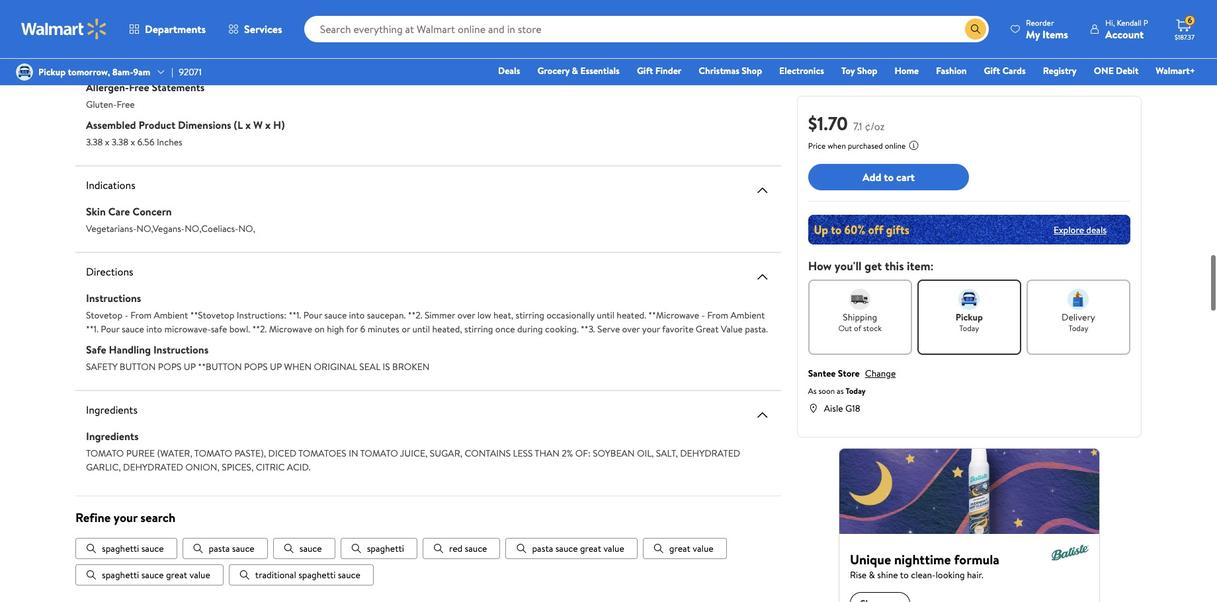Task type: vqa. For each thing, say whether or not it's contained in the screenshot.
spaghetti list item
yes



Task type: describe. For each thing, give the bounding box(es) containing it.
intent image for shipping image
[[850, 289, 871, 310]]

spaghetti for spaghetti sauce great value
[[102, 569, 139, 583]]

1 vertical spatial free
[[117, 98, 135, 111]]

assembled
[[86, 118, 136, 132]]

value inside instructions stovetop - from ambient **stovetop instructions: **1. pour sauce into saucepan. **2. simmer over low heat, stirring occasionally until heated. **microwave - from ambient **1. pour sauce into microwave-safe bowl. **2. microwave on high for 6 minutes or until heated, stirring once during cooking. **3. serve over your favorite great value pasta. safe handling instructions safety button pops up **button pops up when original seal is broken
[[721, 323, 743, 336]]

safe
[[211, 323, 227, 336]]

0 horizontal spatial over
[[458, 309, 475, 322]]

red sauce list item
[[423, 539, 501, 560]]

fashion link
[[931, 64, 973, 78]]

1 horizontal spatial until
[[597, 309, 615, 322]]

sauce inside button
[[338, 569, 361, 583]]

pasta.
[[745, 323, 768, 336]]

price
[[809, 140, 826, 152]]

oil,
[[637, 447, 654, 461]]

gift for gift cards
[[984, 64, 1001, 77]]

Search search field
[[304, 16, 989, 42]]

christmas shop link
[[693, 64, 768, 78]]

skin care concern vegetarians-no,vegans-no,coeliacs-no,
[[86, 204, 255, 236]]

hi, kendall p account
[[1106, 17, 1149, 41]]

gluten-
[[86, 98, 117, 111]]

part
[[152, 5, 171, 19]]

today inside santee store change as soon as today
[[846, 386, 866, 397]]

intent image for delivery image
[[1068, 289, 1090, 310]]

spaghetti sauce great value list item
[[75, 565, 224, 587]]

1 horizontal spatial **2.
[[408, 309, 423, 322]]

0 horizontal spatial pour
[[101, 323, 120, 336]]

this
[[885, 258, 904, 275]]

x down assembled
[[105, 136, 109, 149]]

**3.
[[581, 323, 595, 336]]

seal
[[360, 361, 381, 374]]

2 3.38 from the left
[[112, 136, 128, 149]]

delivery
[[1062, 311, 1096, 324]]

1 horizontal spatial stirring
[[516, 309, 545, 322]]

traditional spaghetti sauce list item
[[229, 565, 374, 587]]

santee store change as soon as today
[[809, 367, 896, 397]]

product
[[139, 118, 175, 132]]

1 - from the left
[[125, 309, 128, 322]]

gift finder link
[[631, 64, 688, 78]]

concern
[[133, 204, 172, 219]]

refine
[[75, 509, 111, 527]]

$187.37
[[1175, 32, 1195, 42]]

cart
[[897, 170, 915, 185]]

debit
[[1117, 64, 1139, 77]]

get
[[865, 258, 882, 275]]

pasta for pasta sauce
[[209, 543, 230, 556]]

pasta for pasta sauce great value
[[532, 543, 553, 556]]

ingredients tomato puree (water, tomato paste), diced tomatoes in tomato juice, sugar, contains less than 2% of: soybean oil, salt, dehydrated garlic, dehydrated onion, spices, citric acid.
[[86, 430, 741, 475]]

w
[[253, 118, 263, 132]]

x right (l
[[245, 118, 251, 132]]

onion,
[[185, 461, 220, 475]]

stovetop
[[86, 309, 122, 322]]

toy
[[842, 64, 855, 77]]

spaghetti for spaghetti
[[367, 543, 404, 556]]

you'll
[[835, 258, 862, 275]]

8.0
[[86, 60, 99, 73]]

one
[[1094, 64, 1114, 77]]

great value
[[670, 543, 714, 556]]

santee
[[809, 367, 836, 381]]

of
[[854, 323, 862, 334]]

value for spaghetti sauce great value
[[190, 569, 210, 583]]

**button
[[198, 361, 242, 374]]

1 horizontal spatial over
[[623, 323, 640, 336]]

care
[[108, 204, 130, 219]]

spaghetti button
[[341, 539, 418, 560]]

traditional spaghetti sauce
[[255, 569, 361, 583]]

intent image for pickup image
[[959, 289, 980, 310]]

6 $187.37
[[1175, 15, 1195, 42]]

manufacturer part number 6834744 fiber daily value percentage 8.0 allergen-free statements gluten-free assembled product dimensions (l x w x h) 3.38 x 3.38 x 6.56 inches
[[86, 5, 285, 149]]

¢/oz
[[865, 119, 885, 134]]

services button
[[217, 13, 294, 45]]

button
[[120, 361, 156, 374]]

spaghetti sauce great value
[[102, 569, 210, 583]]

indications image
[[755, 183, 771, 199]]

when
[[284, 361, 312, 374]]

gift cards link
[[979, 64, 1032, 78]]

1 from from the left
[[130, 309, 152, 322]]

| 92071
[[172, 65, 202, 79]]

deals
[[1087, 223, 1107, 237]]

heated.
[[617, 309, 647, 322]]

today for delivery
[[1069, 323, 1089, 334]]

pasta sauce great value button
[[506, 539, 638, 560]]

h)
[[273, 118, 285, 132]]

2 - from the left
[[702, 309, 705, 322]]

x right w
[[265, 118, 271, 132]]

6 inside '6 $187.37'
[[1188, 15, 1193, 26]]

online
[[885, 140, 906, 152]]

manufacturer
[[86, 5, 149, 19]]

favorite
[[662, 323, 694, 336]]

spaghetti sauce great value button
[[75, 565, 224, 587]]

1 horizontal spatial instructions
[[153, 343, 209, 357]]

1 horizontal spatial into
[[349, 309, 365, 322]]

0 horizontal spatial until
[[413, 323, 430, 336]]

indications
[[86, 178, 135, 193]]

toy shop link
[[836, 64, 884, 78]]

3 tomato from the left
[[360, 447, 398, 461]]

value inside button
[[693, 543, 714, 556]]

christmas
[[699, 64, 740, 77]]

diced
[[268, 447, 297, 461]]

services
[[244, 22, 282, 36]]

inches
[[157, 136, 182, 149]]

store
[[838, 367, 860, 381]]

1 3.38 from the left
[[86, 136, 103, 149]]

departments button
[[118, 13, 217, 45]]

6834744
[[86, 23, 122, 36]]

directions
[[86, 265, 133, 279]]

0 vertical spatial instructions
[[86, 291, 141, 306]]

than
[[535, 447, 560, 461]]

explore deals link
[[1049, 218, 1112, 242]]

search
[[141, 509, 176, 527]]

1 vertical spatial dehydrated
[[123, 461, 183, 475]]

on
[[315, 323, 325, 336]]

spaghetti inside button
[[299, 569, 336, 583]]

pasta sauce great value list item
[[506, 539, 638, 560]]

instructions stovetop - from ambient **stovetop instructions: **1. pour sauce into saucepan. **2. simmer over low heat, stirring occasionally until heated. **microwave - from ambient **1. pour sauce into microwave-safe bowl. **2. microwave on high for 6 minutes or until heated, stirring once during cooking. **3. serve over your favorite great value pasta. safe handling instructions safety button pops up **button pops up when original seal is broken
[[86, 291, 768, 374]]

allergen-
[[86, 80, 129, 95]]

minutes
[[368, 323, 400, 336]]

less
[[513, 447, 533, 461]]

1 vertical spatial **2.
[[252, 323, 267, 336]]

(water,
[[157, 447, 192, 461]]

gift for gift finder
[[637, 64, 653, 77]]

skin
[[86, 204, 106, 219]]

great
[[696, 323, 719, 336]]

registry link
[[1038, 64, 1083, 78]]

number
[[174, 5, 212, 19]]

item:
[[907, 258, 934, 275]]

traditional
[[255, 569, 296, 583]]

no,
[[239, 222, 255, 236]]

ingredients for ingredients
[[86, 403, 138, 418]]



Task type: locate. For each thing, give the bounding box(es) containing it.
today for pickup
[[960, 323, 980, 334]]

how
[[809, 258, 832, 275]]

6 right 'for'
[[360, 323, 366, 336]]

great value list item
[[643, 539, 727, 560]]

pasta
[[209, 543, 230, 556], [532, 543, 553, 556]]

registry
[[1043, 64, 1077, 77]]

ambient up pasta.
[[731, 309, 765, 322]]

2 horizontal spatial tomato
[[360, 447, 398, 461]]

p
[[1144, 17, 1149, 28]]

0 vertical spatial **2.
[[408, 309, 423, 322]]

great inside button
[[670, 543, 691, 556]]

from up handling
[[130, 309, 152, 322]]

soybean
[[593, 447, 635, 461]]

juice,
[[400, 447, 428, 461]]

0 vertical spatial your
[[642, 323, 660, 336]]

pasta inside list item
[[209, 543, 230, 556]]

0 vertical spatial into
[[349, 309, 365, 322]]

pasta sauce button
[[182, 539, 268, 560]]

list
[[75, 539, 781, 587]]

1 horizontal spatial value
[[721, 323, 743, 336]]

 image
[[16, 64, 33, 81]]

6 up the $187.37
[[1188, 15, 1193, 26]]

legal information image
[[909, 140, 920, 151]]

shop for toy shop
[[857, 64, 878, 77]]

1 vertical spatial over
[[623, 323, 640, 336]]

for
[[346, 323, 358, 336]]

grocery & essentials
[[538, 64, 620, 77]]

to
[[884, 170, 894, 185]]

today inside pickup today
[[960, 323, 980, 334]]

stirring
[[516, 309, 545, 322], [465, 323, 493, 336]]

grocery & essentials link
[[532, 64, 626, 78]]

0 vertical spatial free
[[129, 80, 149, 95]]

home
[[895, 64, 919, 77]]

instructions:
[[237, 309, 287, 322]]

spaghetti for spaghetti sauce
[[102, 543, 139, 556]]

over left low
[[458, 309, 475, 322]]

pour up on
[[304, 309, 322, 322]]

1 tomato from the left
[[86, 447, 124, 461]]

2 ambient from the left
[[731, 309, 765, 322]]

1 horizontal spatial up
[[270, 361, 282, 374]]

1 horizontal spatial gift
[[984, 64, 1001, 77]]

serve
[[598, 323, 620, 336]]

2 ingredients from the top
[[86, 430, 139, 444]]

1 up from the left
[[184, 361, 196, 374]]

pickup left the tomorrow,
[[38, 65, 66, 79]]

1 ambient from the left
[[154, 309, 188, 322]]

2 horizontal spatial value
[[693, 543, 714, 556]]

1 horizontal spatial pickup
[[956, 311, 983, 324]]

percentage
[[166, 42, 218, 57]]

cards
[[1003, 64, 1026, 77]]

add
[[863, 170, 882, 185]]

0 horizontal spatial value
[[190, 569, 210, 583]]

0 horizontal spatial tomato
[[86, 447, 124, 461]]

**1.
[[289, 309, 301, 322], [86, 323, 99, 336]]

up left when
[[270, 361, 282, 374]]

great for spaghetti sauce great value
[[166, 569, 187, 583]]

1 vertical spatial 6
[[360, 323, 366, 336]]

no,vegans-
[[137, 222, 185, 236]]

ingredients down safety
[[86, 403, 138, 418]]

0 horizontal spatial pasta
[[209, 543, 230, 556]]

one debit link
[[1088, 64, 1145, 78]]

2 horizontal spatial great
[[670, 543, 691, 556]]

into up 'for'
[[349, 309, 365, 322]]

until up serve
[[597, 309, 615, 322]]

0 horizontal spatial from
[[130, 309, 152, 322]]

tomato up onion,
[[194, 447, 232, 461]]

1 vertical spatial pour
[[101, 323, 120, 336]]

spaghetti list item
[[341, 539, 418, 560]]

spaghetti
[[102, 543, 139, 556], [367, 543, 404, 556], [102, 569, 139, 583], [299, 569, 336, 583]]

up left **button on the left of the page
[[184, 361, 196, 374]]

2 up from the left
[[270, 361, 282, 374]]

value inside manufacturer part number 6834744 fiber daily value percentage 8.0 allergen-free statements gluten-free assembled product dimensions (l x w x h) 3.38 x 3.38 x 6.56 inches
[[138, 42, 163, 57]]

1 pasta from the left
[[209, 543, 230, 556]]

0 horizontal spatial **1.
[[86, 323, 99, 336]]

1 pops from the left
[[158, 361, 182, 374]]

Walmart Site-Wide search field
[[304, 16, 989, 42]]

pickup for today
[[956, 311, 983, 324]]

1 vertical spatial stirring
[[465, 323, 493, 336]]

0 horizontal spatial into
[[146, 323, 162, 336]]

hi,
[[1106, 17, 1115, 28]]

0 vertical spatial pour
[[304, 309, 322, 322]]

ingredients image
[[755, 408, 771, 424]]

1 horizontal spatial value
[[604, 543, 625, 556]]

1 vertical spatial into
[[146, 323, 162, 336]]

1 horizontal spatial 3.38
[[112, 136, 128, 149]]

1 vertical spatial instructions
[[153, 343, 209, 357]]

1 horizontal spatial pour
[[304, 309, 322, 322]]

0 horizontal spatial today
[[846, 386, 866, 397]]

pops right **button on the left of the page
[[244, 361, 268, 374]]

pasta sauce list item
[[182, 539, 268, 560]]

1 gift from the left
[[637, 64, 653, 77]]

in
[[349, 447, 358, 461]]

stock
[[864, 323, 882, 334]]

**stovetop
[[190, 309, 235, 322]]

great for pasta sauce great value
[[580, 543, 602, 556]]

up to sixty percent off deals. shop now. image
[[809, 215, 1131, 245]]

free down 9am
[[129, 80, 149, 95]]

1 horizontal spatial 6
[[1188, 15, 1193, 26]]

0 vertical spatial value
[[138, 42, 163, 57]]

essentials
[[581, 64, 620, 77]]

heat,
[[494, 309, 514, 322]]

gift left cards
[[984, 64, 1001, 77]]

6
[[1188, 15, 1193, 26], [360, 323, 366, 336]]

great inside list item
[[580, 543, 602, 556]]

1 vertical spatial your
[[114, 509, 138, 527]]

0 horizontal spatial instructions
[[86, 291, 141, 306]]

- up great
[[702, 309, 705, 322]]

ingredients inside ingredients tomato puree (water, tomato paste), diced tomatoes in tomato juice, sugar, contains less than 2% of: soybean oil, salt, dehydrated garlic, dehydrated onion, spices, citric acid.
[[86, 430, 139, 444]]

until right or
[[413, 323, 430, 336]]

heated,
[[433, 323, 462, 336]]

tomato right in
[[360, 447, 398, 461]]

2 pops from the left
[[244, 361, 268, 374]]

1 vertical spatial **1.
[[86, 323, 99, 336]]

today down intent image for pickup
[[960, 323, 980, 334]]

sauce button
[[273, 539, 335, 560]]

shop for christmas shop
[[742, 64, 762, 77]]

spaghetti sauce list item
[[75, 539, 177, 560]]

list containing spaghetti sauce
[[75, 539, 781, 587]]

0 vertical spatial until
[[597, 309, 615, 322]]

0 horizontal spatial pickup
[[38, 65, 66, 79]]

spaghetti sauce button
[[75, 539, 177, 560]]

1 vertical spatial until
[[413, 323, 430, 336]]

daily
[[112, 42, 136, 57]]

1 horizontal spatial pasta
[[532, 543, 553, 556]]

0 vertical spatial ingredients
[[86, 403, 138, 418]]

over down "heated."
[[623, 323, 640, 336]]

0 vertical spatial **1.
[[289, 309, 301, 322]]

2 gift from the left
[[984, 64, 1001, 77]]

0 horizontal spatial great
[[166, 569, 187, 583]]

1 horizontal spatial great
[[580, 543, 602, 556]]

from up great
[[708, 309, 729, 322]]

- right stovetop
[[125, 309, 128, 322]]

2 pasta from the left
[[532, 543, 553, 556]]

1 horizontal spatial pops
[[244, 361, 268, 374]]

directions image
[[755, 269, 771, 285]]

6 inside instructions stovetop - from ambient **stovetop instructions: **1. pour sauce into saucepan. **2. simmer over low heat, stirring occasionally until heated. **microwave - from ambient **1. pour sauce into microwave-safe bowl. **2. microwave on high for 6 minutes or until heated, stirring once during cooking. **3. serve over your favorite great value pasta. safe handling instructions safety button pops up **button pops up when original seal is broken
[[360, 323, 366, 336]]

during
[[517, 323, 543, 336]]

fiber
[[86, 42, 110, 57]]

1 horizontal spatial -
[[702, 309, 705, 322]]

search icon image
[[971, 24, 981, 34]]

purchased
[[848, 140, 883, 152]]

today down intent image for delivery
[[1069, 323, 1089, 334]]

1 horizontal spatial your
[[642, 323, 660, 336]]

**1. down stovetop
[[86, 323, 99, 336]]

0 horizontal spatial your
[[114, 509, 138, 527]]

dehydrated right salt,
[[680, 447, 741, 461]]

**microwave
[[649, 309, 700, 322]]

0 vertical spatial pickup
[[38, 65, 66, 79]]

instructions
[[86, 291, 141, 306], [153, 343, 209, 357]]

reorder
[[1026, 17, 1055, 28]]

home link
[[889, 64, 925, 78]]

pickup down intent image for pickup
[[956, 311, 983, 324]]

microwave-
[[164, 323, 211, 336]]

0 horizontal spatial value
[[138, 42, 163, 57]]

free down the allergen- at the left top
[[117, 98, 135, 111]]

value right great
[[721, 323, 743, 336]]

cooking.
[[545, 323, 579, 336]]

**2. down instructions:
[[252, 323, 267, 336]]

today right as
[[846, 386, 866, 397]]

0 vertical spatial 6
[[1188, 15, 1193, 26]]

low
[[478, 309, 491, 322]]

2 tomato from the left
[[194, 447, 232, 461]]

great value button
[[643, 539, 727, 560]]

today inside delivery today
[[1069, 323, 1089, 334]]

electronics link
[[774, 64, 831, 78]]

0 horizontal spatial 3.38
[[86, 136, 103, 149]]

dehydrated down puree on the bottom
[[123, 461, 183, 475]]

1 horizontal spatial dehydrated
[[680, 447, 741, 461]]

ambient up microwave-
[[154, 309, 188, 322]]

gift
[[637, 64, 653, 77], [984, 64, 1001, 77]]

sauce list item
[[273, 539, 335, 560]]

soon
[[819, 386, 835, 397]]

pasta sauce
[[209, 543, 255, 556]]

1 horizontal spatial **1.
[[289, 309, 301, 322]]

walmart+
[[1156, 64, 1196, 77]]

pour down stovetop
[[101, 323, 120, 336]]

1 horizontal spatial from
[[708, 309, 729, 322]]

deals link
[[492, 64, 526, 78]]

pour
[[304, 309, 322, 322], [101, 323, 120, 336]]

stirring up during
[[516, 309, 545, 322]]

puree
[[126, 447, 155, 461]]

change button
[[865, 367, 896, 381]]

sauce inside list item
[[556, 543, 578, 556]]

1 vertical spatial pickup
[[956, 311, 983, 324]]

walmart image
[[21, 19, 107, 40]]

safety
[[86, 361, 117, 374]]

red sauce button
[[423, 539, 501, 560]]

into up handling
[[146, 323, 162, 336]]

1 horizontal spatial tomato
[[194, 447, 232, 461]]

0 horizontal spatial dehydrated
[[123, 461, 183, 475]]

pasta inside list item
[[532, 543, 553, 556]]

8am-
[[112, 65, 133, 79]]

(l
[[234, 118, 243, 132]]

1 shop from the left
[[742, 64, 762, 77]]

out
[[839, 323, 852, 334]]

1 horizontal spatial shop
[[857, 64, 878, 77]]

1 horizontal spatial today
[[960, 323, 980, 334]]

1 horizontal spatial ambient
[[731, 309, 765, 322]]

stirring down low
[[465, 323, 493, 336]]

over
[[458, 309, 475, 322], [623, 323, 640, 336]]

my
[[1026, 27, 1041, 41]]

your up spaghetti sauce button
[[114, 509, 138, 527]]

2 shop from the left
[[857, 64, 878, 77]]

when
[[828, 140, 846, 152]]

acid.
[[287, 461, 311, 475]]

ingredients up garlic,
[[86, 430, 139, 444]]

0 vertical spatial dehydrated
[[680, 447, 741, 461]]

0 horizontal spatial pops
[[158, 361, 182, 374]]

1 vertical spatial value
[[721, 323, 743, 336]]

0 horizontal spatial **2.
[[252, 323, 267, 336]]

your inside instructions stovetop - from ambient **stovetop instructions: **1. pour sauce into saucepan. **2. simmer over low heat, stirring occasionally until heated. **microwave - from ambient **1. pour sauce into microwave-safe bowl. **2. microwave on high for 6 minutes or until heated, stirring once during cooking. **3. serve over your favorite great value pasta. safe handling instructions safety button pops up **button pops up when original seal is broken
[[642, 323, 660, 336]]

sugar,
[[430, 447, 463, 461]]

refine your search
[[75, 509, 176, 527]]

value up 9am
[[138, 42, 163, 57]]

explore
[[1054, 223, 1085, 237]]

value inside list item
[[604, 543, 625, 556]]

sauce
[[325, 309, 347, 322], [122, 323, 144, 336], [141, 543, 164, 556], [232, 543, 255, 556], [300, 543, 322, 556], [465, 543, 487, 556], [556, 543, 578, 556], [141, 569, 164, 583], [338, 569, 361, 583]]

add to cart button
[[809, 164, 970, 191]]

2%
[[562, 447, 573, 461]]

1 vertical spatial ingredients
[[86, 430, 139, 444]]

tomorrow,
[[68, 65, 110, 79]]

tomato up garlic,
[[86, 447, 124, 461]]

today
[[960, 323, 980, 334], [1069, 323, 1089, 334], [846, 386, 866, 397]]

0 horizontal spatial stirring
[[465, 323, 493, 336]]

your down "heated."
[[642, 323, 660, 336]]

pops
[[158, 361, 182, 374], [244, 361, 268, 374]]

instructions up stovetop
[[86, 291, 141, 306]]

0 horizontal spatial up
[[184, 361, 196, 374]]

0 horizontal spatial -
[[125, 309, 128, 322]]

0 vertical spatial over
[[458, 309, 475, 322]]

**1. up microwave
[[289, 309, 301, 322]]

delivery today
[[1062, 311, 1096, 334]]

0 vertical spatial stirring
[[516, 309, 545, 322]]

ingredients for ingredients tomato puree (water, tomato paste), diced tomatoes in tomato juice, sugar, contains less than 2% of: soybean oil, salt, dehydrated garlic, dehydrated onion, spices, citric acid.
[[86, 430, 139, 444]]

0 horizontal spatial 6
[[360, 323, 366, 336]]

shop right the christmas
[[742, 64, 762, 77]]

gift left finder
[[637, 64, 653, 77]]

shipping
[[843, 311, 878, 324]]

1 ingredients from the top
[[86, 403, 138, 418]]

0 horizontal spatial shop
[[742, 64, 762, 77]]

red
[[449, 543, 463, 556]]

bowl.
[[229, 323, 250, 336]]

pickup for tomorrow,
[[38, 65, 66, 79]]

pops right button
[[158, 361, 182, 374]]

0 horizontal spatial gift
[[637, 64, 653, 77]]

0 horizontal spatial ambient
[[154, 309, 188, 322]]

gift cards
[[984, 64, 1026, 77]]

instructions down microwave-
[[153, 343, 209, 357]]

value for pasta sauce great value
[[604, 543, 625, 556]]

shop right toy
[[857, 64, 878, 77]]

x left 6.56
[[131, 136, 135, 149]]

2 horizontal spatial today
[[1069, 323, 1089, 334]]

2 from from the left
[[708, 309, 729, 322]]

add to cart
[[863, 170, 915, 185]]

**2. up or
[[408, 309, 423, 322]]



